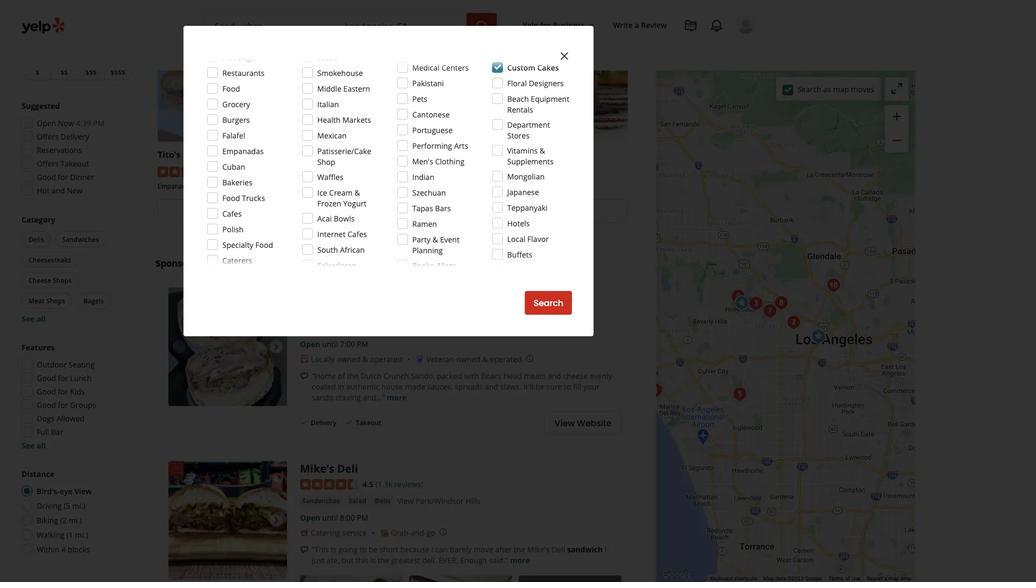 Task type: describe. For each thing, give the bounding box(es) containing it.
open now 4:39 pm
[[37, 118, 104, 128]]

mike's deli image
[[729, 384, 751, 406]]

0 horizontal spatial view website
[[364, 205, 421, 218]]

16 speech v2 image for "this is going to be short because i can barely move after the mike's deli
[[300, 546, 309, 555]]

all'antico vinaio image
[[645, 380, 667, 402]]

view right bowls
[[364, 205, 385, 218]]

middle eastern
[[317, 83, 370, 94]]

16 info v2 image
[[238, 260, 246, 268]]

1 vertical spatial cafes
[[348, 229, 367, 239]]

$$$
[[86, 68, 97, 77]]

ggiata - west hollywood image
[[728, 286, 749, 308]]

italian
[[317, 99, 339, 109]]

51
[[238, 224, 247, 234]]

reviews) right (1.2k
[[252, 166, 281, 176]]

group containing suggested
[[18, 100, 134, 199]]

zoom out image
[[891, 134, 904, 147]]

open for "home of the dutch crunch sando, packed with boars head meats and cheese evenly coated in authentic house made sauces, spreads and slaws. it'll be sure to fill your sando craving and…"
[[300, 339, 320, 350]]

salvadoran
[[317, 260, 357, 271]]

good for good for dinner
[[37, 172, 56, 182]]

said."
[[489, 556, 508, 566]]

1 horizontal spatial delivery
[[311, 419, 336, 428]]

reviews) up "szechuan"
[[410, 166, 439, 176]]

0 horizontal spatial sandwiches button
[[55, 232, 106, 248]]

equipment
[[531, 94, 569, 104]]

owned for locally
[[337, 355, 361, 365]]

search as map moves
[[798, 84, 874, 94]]

driving
[[37, 501, 62, 511]]

event
[[440, 235, 460, 245]]

operated for veteran-owned & operated
[[490, 355, 522, 365]]

$$$$ button
[[104, 64, 132, 80]]

zoom in image
[[891, 110, 904, 123]]

veteran-
[[426, 355, 456, 365]]

cheese
[[563, 371, 588, 382]]

hills
[[466, 497, 481, 507]]

burgers
[[222, 115, 250, 125]]

the inside i just ate, but this is the greatest deli. ever. enough said."
[[378, 556, 389, 566]]

& up boars
[[482, 355, 488, 365]]

delis for right delis button
[[375, 497, 391, 506]]

now for open
[[58, 118, 74, 128]]

mexican
[[317, 130, 347, 141]]

map region
[[645, 0, 927, 583]]

1 vertical spatial be
[[369, 545, 378, 555]]

0 vertical spatial deli
[[337, 462, 358, 477]]

frozen
[[317, 198, 341, 209]]

8:00
[[340, 513, 355, 523]]

offers takeout
[[37, 158, 89, 169]]

(1.3k
[[376, 479, 392, 490]]

sponsored
[[155, 258, 202, 270]]

(288 reviews)
[[393, 166, 439, 176]]

directions
[[540, 205, 582, 218]]

enough
[[460, 556, 487, 566]]

terms of use
[[829, 576, 861, 583]]

1 horizontal spatial delis
[[356, 182, 371, 191]]

larchmont village wine spirits & cheese image
[[759, 301, 781, 323]]

0 horizontal spatial website
[[387, 205, 421, 218]]

firehouse subs link
[[477, 149, 542, 161]]

sandwiches link
[[300, 496, 342, 507]]

1 i from the left
[[431, 545, 434, 555]]

close image
[[558, 50, 571, 63]]

sandwiches, delis
[[317, 182, 371, 191]]

1 horizontal spatial 7:00
[[399, 224, 414, 234]]

shop inside patisserie/cake shop
[[317, 157, 335, 167]]

allowed
[[56, 414, 84, 424]]

tapas
[[412, 203, 433, 213]]

open for "this is going to be short because i can barely move after the mike's deli
[[300, 513, 320, 523]]

filters
[[22, 26, 49, 37]]

business categories element
[[205, 39, 756, 70]]

1 horizontal spatial website
[[577, 417, 612, 430]]

veteran-owned & operated
[[426, 355, 522, 365]]

$ button
[[24, 64, 51, 80]]

this
[[356, 556, 368, 566]]

reviews) right (53
[[565, 166, 594, 176]]

for for dinner
[[58, 172, 68, 182]]

of for terms
[[845, 576, 850, 583]]

party & event planning
[[412, 235, 460, 256]]

map for error
[[889, 576, 899, 583]]

mike's deli image
[[168, 462, 287, 580]]

supplements
[[507, 156, 554, 167]]

order now link
[[158, 200, 309, 223]]

1 vertical spatial view website link
[[544, 411, 622, 435]]

pm for reservations
[[93, 118, 104, 128]]

walking (1 mi.)
[[37, 530, 88, 541]]

specialty food
[[222, 240, 273, 250]]

& up 'dutch'
[[363, 355, 368, 365]]

takeout inside group
[[61, 158, 89, 169]]

salad
[[349, 497, 366, 506]]

next image
[[270, 341, 283, 354]]

wax paper - los angeles image
[[823, 275, 845, 297]]

4:39
[[76, 118, 91, 128]]

hot for hot dogs
[[222, 52, 235, 62]]

4.5 star rating image
[[300, 480, 358, 491]]

get directions
[[523, 205, 582, 218]]

user actions element
[[514, 14, 771, 80]]

previous image
[[173, 341, 186, 354]]

0 vertical spatial delivery
[[61, 131, 89, 142]]

all about the bread image
[[743, 293, 765, 314]]

0 vertical spatial more link
[[387, 393, 407, 403]]

catering
[[311, 528, 341, 538]]

1 vertical spatial more link
[[510, 556, 530, 566]]

outdoor
[[37, 360, 67, 370]]

owned for veteran-
[[456, 355, 480, 365]]

cream
[[329, 188, 353, 198]]

4.5 link
[[363, 478, 373, 490]]

"home of the dutch crunch sando, packed with boars head meats and cheese evenly coated in authentic house made sauces, spreads and slaws. it'll be sure to fill your sando craving and…"
[[312, 371, 612, 403]]

tito's market link
[[158, 149, 214, 161]]

oui melrose image
[[745, 293, 767, 315]]

bagels
[[83, 297, 104, 306]]

dogs inside 'search' dialog
[[237, 52, 255, 62]]

error
[[901, 576, 912, 583]]

search for search
[[534, 297, 564, 310]]

men's clothing
[[412, 156, 465, 167]]

reservations
[[37, 145, 82, 155]]

short
[[380, 545, 398, 555]]

restaurants link
[[205, 39, 279, 70]]

because
[[400, 545, 429, 555]]

cakes
[[537, 62, 559, 73]]

food down (53
[[548, 182, 563, 191]]

market
[[183, 149, 214, 161]]

shops for meat shops
[[46, 297, 65, 306]]

hot for hot and new
[[37, 185, 50, 196]]

view right eye
[[74, 487, 92, 497]]

bird's-eye view
[[37, 487, 92, 497]]

until for locally owned & operated
[[322, 339, 338, 350]]

health
[[317, 115, 341, 125]]

2 horizontal spatial the
[[514, 545, 526, 555]]

home services link
[[279, 39, 364, 70]]

food up order now
[[222, 193, 240, 203]]

1 horizontal spatial ghost sando shop image
[[731, 293, 753, 314]]

data
[[776, 576, 786, 583]]

(288
[[393, 166, 408, 176]]

salad button
[[347, 496, 369, 507]]

medical
[[412, 62, 440, 73]]

next image
[[270, 515, 283, 528]]

bagels button
[[76, 293, 111, 309]]

sauces,
[[427, 382, 453, 392]]

1 horizontal spatial delis button
[[373, 496, 393, 507]]

0 vertical spatial in
[[229, 224, 236, 234]]

for for groups
[[58, 400, 68, 410]]

a for report
[[885, 576, 887, 583]]

0 horizontal spatial view website link
[[317, 200, 468, 223]]

bakeries
[[222, 177, 253, 188]]

$
[[36, 68, 39, 77]]

& inside 'vitamins & supplements'
[[540, 145, 545, 156]]

1 horizontal spatial view website
[[555, 417, 612, 430]]

ice cream & frozen yogurt
[[317, 188, 367, 209]]

0 horizontal spatial ghost sando shop image
[[168, 288, 287, 407]]

patisserie/cake shop
[[317, 146, 371, 167]]

open up local flavor
[[518, 224, 539, 234]]

3.7 star rating image
[[477, 167, 535, 178]]

greatest
[[391, 556, 420, 566]]

tapas bars
[[412, 203, 451, 213]]

ggiata delicatessen image
[[771, 293, 792, 314]]

but
[[342, 556, 354, 566]]

4.8 star rating image
[[317, 167, 376, 178]]

& inside ice cream & frozen yogurt
[[355, 188, 360, 198]]

brothers sandwich shop image
[[783, 312, 805, 334]]

your
[[584, 382, 600, 392]]

"home
[[312, 371, 336, 382]]

2 horizontal spatial and
[[548, 371, 561, 382]]

2 sandwiches, from the left
[[495, 182, 532, 191]]

open for reservations
[[37, 118, 56, 128]]

food down min
[[255, 240, 273, 250]]

bowls
[[334, 213, 355, 224]]

1 horizontal spatial and
[[485, 382, 498, 392]]

1 vertical spatial takeout
[[356, 419, 381, 428]]

min
[[249, 224, 263, 234]]

for for lunch
[[58, 373, 68, 383]]

szechuan
[[412, 188, 446, 198]]

slideshow element for open until 8:00 pm
[[168, 462, 287, 580]]

0 vertical spatial sandwiches
[[229, 182, 265, 191]]

notifications image
[[710, 19, 723, 32]]

custom
[[507, 62, 535, 73]]

see all button for category
[[22, 314, 46, 324]]

results
[[204, 258, 236, 270]]

now for order
[[237, 205, 255, 218]]

16 locally owned v2 image
[[300, 356, 309, 364]]

1 vertical spatial to
[[360, 545, 367, 555]]

$$$ button
[[77, 64, 104, 80]]

home services
[[288, 48, 340, 58]]

meat
[[29, 297, 45, 306]]

0 vertical spatial open until 7:00 pm
[[359, 224, 427, 234]]

see for category
[[22, 314, 35, 324]]

the inside "home of the dutch crunch sando, packed with boars head meats and cheese evenly coated in authentic house made sauces, spreads and slaws. it'll be sure to fill your sando craving and…"
[[347, 371, 359, 382]]



Task type: locate. For each thing, give the bounding box(es) containing it.
1 horizontal spatial more link
[[510, 556, 530, 566]]

16 speech v2 image left "this
[[300, 546, 309, 555]]

takeout
[[61, 158, 89, 169], [356, 419, 381, 428]]

2 see all button from the top
[[22, 441, 46, 451]]

4.3 star rating image
[[158, 167, 216, 178]]

0 vertical spatial delis button
[[22, 232, 51, 248]]

0 horizontal spatial owned
[[337, 355, 361, 365]]

offers delivery
[[37, 131, 89, 142]]

in inside "home of the dutch crunch sando, packed with boars head meats and cheese evenly coated in authentic house made sauces, spreads and slaws. it'll be sure to fill your sando craving and…"
[[338, 382, 344, 392]]

restaurants up grocery
[[213, 48, 255, 58]]

for down good for lunch
[[58, 387, 68, 397]]

park/windsor
[[416, 497, 464, 507]]

offers for offers takeout
[[37, 158, 59, 169]]

barely
[[450, 545, 472, 555]]

pm for "this is going to be short because i can barely move after the mike's deli
[[357, 513, 368, 523]]

1 vertical spatial dogs
[[37, 414, 55, 424]]

all for category
[[37, 314, 46, 324]]

©2023
[[788, 576, 804, 583]]

16 checkmark v2 image for delivery
[[300, 419, 309, 427]]

for for kids
[[58, 387, 68, 397]]

previous image
[[173, 515, 186, 528]]

0 horizontal spatial a
[[635, 20, 639, 30]]

open until 7:00 pm up party
[[359, 224, 427, 234]]

bird's-
[[37, 487, 60, 497]]

the up authentic
[[347, 371, 359, 382]]

& inside books, mags, music & video
[[435, 271, 440, 281]]

0 horizontal spatial now
[[58, 118, 74, 128]]

be left short
[[369, 545, 378, 555]]

dogs allowed
[[37, 414, 84, 424]]

operated for locally owned & operated
[[370, 355, 402, 365]]

japanese
[[507, 187, 539, 197]]

delis for delis button to the top
[[29, 235, 44, 244]]

1 all from the top
[[37, 314, 46, 324]]

good for good for groups
[[37, 400, 56, 410]]

1 horizontal spatial shop
[[374, 149, 395, 161]]

2 16 checkmark v2 image from the left
[[345, 419, 354, 427]]

see all button down full
[[22, 441, 46, 451]]

pm for "home of the dutch crunch sando, packed with boars head meats and cheese evenly coated in authentic house made sauces, spreads and slaws. it'll be sure to fill your sando craving and…"
[[357, 339, 368, 350]]

(2
[[60, 516, 67, 526]]

1 see all from the top
[[22, 314, 46, 324]]

1 vertical spatial see all button
[[22, 441, 46, 451]]

clothing
[[435, 156, 465, 167]]

1 vertical spatial and
[[548, 371, 561, 382]]

info icon image
[[525, 355, 534, 363], [525, 355, 534, 363], [439, 528, 447, 537], [439, 528, 447, 537]]

0 vertical spatial website
[[387, 205, 421, 218]]

1 vertical spatial sandwiches button
[[300, 496, 342, 507]]

yogurt
[[343, 198, 367, 209]]

0 horizontal spatial sandwiches
[[62, 235, 99, 244]]

sandwiches for sandwiches button to the bottom
[[302, 497, 340, 506]]

1 vertical spatial a
[[885, 576, 887, 583]]

owned up with
[[456, 355, 480, 365]]

delis down category
[[29, 235, 44, 244]]

0 horizontal spatial is
[[331, 545, 336, 555]]

local flavor
[[507, 234, 549, 244]]

flavor
[[528, 234, 549, 244]]

pets
[[412, 94, 427, 104]]

0 vertical spatial now
[[58, 118, 74, 128]]

0 horizontal spatial the
[[347, 371, 359, 382]]

in left the 51 at the left top
[[229, 224, 236, 234]]

fill
[[573, 382, 582, 392]]

2 i from the left
[[605, 545, 607, 555]]

2 all from the top
[[37, 441, 46, 451]]

google image
[[659, 569, 695, 583]]

shops inside meat shops button
[[46, 297, 65, 306]]

the right the after
[[514, 545, 526, 555]]

1 horizontal spatial takeout
[[356, 419, 381, 428]]

mike's deli image
[[729, 384, 751, 406]]

sandwiches up cheesesteaks
[[62, 235, 99, 244]]

0 vertical spatial the
[[347, 371, 359, 382]]

4.3 (1.2k reviews)
[[220, 166, 281, 176]]

group containing features
[[18, 342, 134, 451]]

to inside "home of the dutch crunch sando, packed with boars head meats and cheese evenly coated in authentic house made sauces, spreads and slaws. it'll be sure to fill your sando craving and…"
[[564, 382, 571, 392]]

2 slideshow element from the top
[[168, 462, 287, 580]]

offers down 'reservations'
[[37, 158, 59, 169]]

the down short
[[378, 556, 389, 566]]

1 horizontal spatial to
[[564, 382, 571, 392]]

of for "home
[[338, 371, 345, 382]]

for right yelp on the top of page
[[540, 20, 551, 30]]

map for moves
[[833, 84, 849, 94]]

0 vertical spatial all
[[37, 314, 46, 324]]

beach
[[507, 94, 529, 104]]

16 grab and go v2 image
[[380, 529, 389, 538]]

suggested
[[22, 101, 60, 111]]

0 horizontal spatial be
[[369, 545, 378, 555]]

16 catering v2 image
[[300, 529, 309, 538]]

and…"
[[363, 393, 385, 403]]

sando
[[312, 393, 334, 403]]

1 vertical spatial shops
[[46, 297, 65, 306]]

16 veteran owned v2 image
[[416, 356, 424, 364]]

ghost
[[317, 149, 343, 161]]

(1.2k
[[233, 166, 250, 176]]

0 horizontal spatial in
[[229, 224, 236, 234]]

planning
[[412, 245, 443, 256]]

3 good from the top
[[37, 387, 56, 397]]

cafes up closes in 51 min at the top
[[222, 209, 242, 219]]

0 vertical spatial 16 speech v2 image
[[300, 373, 309, 381]]

2 see all from the top
[[22, 441, 46, 451]]

see all button down meat
[[22, 314, 46, 324]]

dutch
[[361, 371, 382, 382]]

takeout up dinner
[[61, 158, 89, 169]]

good for good for kids
[[37, 387, 56, 397]]

view down sure at bottom
[[555, 417, 575, 430]]

hot up grocery
[[222, 52, 235, 62]]

1 see from the top
[[22, 314, 35, 324]]

in
[[229, 224, 236, 234], [338, 382, 344, 392]]

0 horizontal spatial and
[[51, 185, 65, 196]]

map left error
[[889, 576, 899, 583]]

0 vertical spatial view website link
[[317, 200, 468, 223]]

eye
[[60, 487, 72, 497]]

1 horizontal spatial owned
[[456, 355, 480, 365]]

deli right "mike's" in the right of the page
[[552, 545, 565, 555]]

map right as in the top of the page
[[833, 84, 849, 94]]

0 vertical spatial see all
[[22, 314, 46, 324]]

ghost sando shop image
[[731, 293, 753, 314]]

0 vertical spatial restaurants
[[213, 48, 255, 58]]

to left fill
[[564, 382, 571, 392]]

catering service
[[311, 528, 367, 538]]

department
[[507, 120, 550, 130]]

open right bowls
[[359, 224, 379, 234]]

0 vertical spatial dogs
[[237, 52, 255, 62]]

16 chevron down v2 image
[[587, 21, 596, 30]]

1 vertical spatial deli
[[552, 545, 565, 555]]

in up craving
[[338, 382, 344, 392]]

write a review link
[[609, 15, 671, 35]]

$$ button
[[51, 64, 77, 80]]

1 vertical spatial is
[[370, 556, 376, 566]]

write
[[613, 20, 633, 30]]

ramen
[[412, 219, 437, 229]]

see all down meat
[[22, 314, 46, 324]]

view website link up party
[[317, 200, 468, 223]]

1 vertical spatial the
[[514, 545, 526, 555]]

& inside party & event planning
[[433, 235, 438, 245]]

0 horizontal spatial delivery
[[61, 131, 89, 142]]

cheese
[[29, 276, 51, 285]]

0 vertical spatial be
[[536, 382, 545, 392]]

sandwiches for sandwiches button to the left
[[62, 235, 99, 244]]

now inside group
[[58, 118, 74, 128]]

0 horizontal spatial of
[[338, 371, 345, 382]]

view website link down fill
[[544, 411, 622, 435]]

reviews) right (1.3k
[[394, 479, 423, 490]]

offers up 'reservations'
[[37, 131, 59, 142]]

0 vertical spatial of
[[338, 371, 345, 382]]

and up sure at bottom
[[548, 371, 561, 382]]

head
[[504, 371, 522, 382]]

0 vertical spatial until
[[381, 224, 397, 234]]

shops right cheese
[[53, 276, 72, 285]]

view down (1.3k reviews)
[[397, 497, 414, 507]]

all for features
[[37, 441, 46, 451]]

0 horizontal spatial 7:00
[[340, 339, 355, 350]]

4.5
[[363, 479, 373, 490]]

1 vertical spatial 7:00
[[340, 339, 355, 350]]

0 vertical spatial is
[[331, 545, 336, 555]]

stores
[[507, 130, 530, 141]]

2 16 speech v2 image from the top
[[300, 546, 309, 555]]

a for write
[[635, 20, 639, 30]]

0 horizontal spatial takeout
[[61, 158, 89, 169]]

1 horizontal spatial operated
[[490, 355, 522, 365]]

until for catering service
[[322, 513, 338, 523]]

restaurants inside 'search' dialog
[[222, 68, 265, 78]]

medical centers
[[412, 62, 469, 73]]

i left can
[[431, 545, 434, 555]]

"this
[[312, 545, 329, 555]]

website up "ramen"
[[387, 205, 421, 218]]

1 horizontal spatial hot
[[222, 52, 235, 62]]

sandwiches down 4.5 star rating "image"
[[302, 497, 340, 506]]

2 vertical spatial delis
[[375, 497, 391, 506]]

16 checkmark v2 image up mike's
[[300, 419, 309, 427]]

good down outdoor
[[37, 373, 56, 383]]

1 horizontal spatial cafes
[[348, 229, 367, 239]]

hot inside 'search' dialog
[[222, 52, 235, 62]]

sandwiches button down 4.5 star rating "image"
[[300, 496, 342, 507]]

takeout down and…" on the left of page
[[356, 419, 381, 428]]

good down good for lunch
[[37, 387, 56, 397]]

buffets
[[507, 250, 533, 260]]

see all down full
[[22, 441, 46, 451]]

of inside "home of the dutch crunch sando, packed with boars head meats and cheese evenly coated in authentic house made sauces, spreads and slaws. it'll be sure to fill your sando craving and…"
[[338, 371, 345, 382]]

open until 7:00 pm up 'locally'
[[300, 339, 368, 350]]

group containing category
[[19, 214, 134, 324]]

good for groups
[[37, 400, 96, 410]]

offers for offers delivery
[[37, 131, 59, 142]]

shop up waffles
[[317, 157, 335, 167]]

services
[[311, 48, 340, 58]]

hot and new
[[37, 185, 83, 196]]

a right write
[[635, 20, 639, 30]]

get directions link
[[477, 200, 628, 223]]

search for search as map moves
[[798, 84, 822, 94]]

sponsored results
[[155, 258, 236, 270]]

1 good from the top
[[37, 172, 56, 182]]

1 horizontal spatial sandwiches button
[[300, 496, 342, 507]]

until left "ramen"
[[381, 224, 397, 234]]

2 offers from the top
[[37, 158, 59, 169]]

dogs up grocery
[[237, 52, 255, 62]]

of right "home
[[338, 371, 345, 382]]

1 vertical spatial see all
[[22, 441, 46, 451]]

packed
[[437, 371, 462, 382]]

1 sandwiches, from the left
[[317, 182, 354, 191]]

for up the good for kids
[[58, 373, 68, 383]]

more
[[387, 393, 407, 403], [510, 556, 530, 566]]

1 horizontal spatial in
[[338, 382, 344, 392]]

a right report
[[885, 576, 887, 583]]

0 vertical spatial offers
[[37, 131, 59, 142]]

search inside "button"
[[534, 297, 564, 310]]

owned right 'locally'
[[337, 355, 361, 365]]

1 horizontal spatial of
[[845, 576, 850, 583]]

is inside i just ate, but this is the greatest deli. ever. enough said."
[[370, 556, 376, 566]]

0 vertical spatial mi.)
[[72, 501, 85, 511]]

0 vertical spatial and
[[51, 185, 65, 196]]

1 horizontal spatial is
[[370, 556, 376, 566]]

mi.) for walking (1 mi.)
[[75, 530, 88, 541]]

going
[[338, 545, 358, 555]]

16 speech v2 image down the 16 locally owned v2 image
[[300, 373, 309, 381]]

1 vertical spatial website
[[577, 417, 612, 430]]

2 good from the top
[[37, 373, 56, 383]]

1 horizontal spatial sandwiches,
[[495, 182, 532, 191]]

0 horizontal spatial delis button
[[22, 232, 51, 248]]

(1.3k reviews) link
[[376, 478, 423, 490]]

for down the good for kids
[[58, 400, 68, 410]]

0 vertical spatial see all button
[[22, 314, 46, 324]]

made
[[405, 382, 425, 392]]

deli.
[[422, 556, 437, 566]]

business
[[553, 20, 585, 30]]

group
[[18, 100, 134, 199], [885, 105, 909, 153], [19, 214, 134, 324], [18, 342, 134, 451]]

arts
[[454, 141, 468, 151]]

full
[[37, 427, 49, 437]]

2 owned from the left
[[456, 355, 480, 365]]

1 operated from the left
[[370, 355, 402, 365]]

shop up (288
[[374, 149, 395, 161]]

option group
[[18, 469, 134, 559]]

until up catering
[[322, 513, 338, 523]]

more down house at the left bottom of the page
[[387, 393, 407, 403]]

to up this
[[360, 545, 367, 555]]

16 speech v2 image for "home of the dutch crunch sando, packed with boars head meats and cheese evenly coated in authentic house made sauces, spreads and slaws. it'll be sure to fill your sando craving and…"
[[300, 373, 309, 381]]

be inside "home of the dutch crunch sando, packed with boars head meats and cheese evenly coated in authentic house made sauces, spreads and slaws. it'll be sure to fill your sando craving and…"
[[536, 382, 545, 392]]

1 slideshow element from the top
[[168, 288, 287, 407]]

slideshow element for open until 7:00 pm
[[168, 288, 287, 407]]

good up hot and new at the left of the page
[[37, 172, 56, 182]]

search image
[[475, 20, 488, 33]]

pm up party
[[416, 224, 427, 234]]

None search field
[[206, 13, 499, 39]]

ghost sando shop image
[[168, 288, 287, 407], [731, 293, 753, 314]]

shops for cheese shops
[[53, 276, 72, 285]]

0 horizontal spatial delis
[[29, 235, 44, 244]]

expand map image
[[891, 82, 904, 95]]

pm inside group
[[93, 118, 104, 128]]

pm right the 8:00
[[357, 513, 368, 523]]

reviews)
[[252, 166, 281, 176], [410, 166, 439, 176], [565, 166, 594, 176], [394, 479, 423, 490]]

for inside button
[[540, 20, 551, 30]]

good for lunch
[[37, 373, 92, 383]]

see all
[[22, 314, 46, 324], [22, 441, 46, 451]]

sando
[[345, 149, 371, 161]]

1 horizontal spatial dogs
[[237, 52, 255, 62]]

view website down fill
[[555, 417, 612, 430]]

0 vertical spatial delis
[[356, 182, 371, 191]]

open up 16 catering v2 image
[[300, 513, 320, 523]]

and inside group
[[51, 185, 65, 196]]

2 vertical spatial until
[[322, 513, 338, 523]]

see all button for features
[[22, 441, 46, 451]]

1 see all button from the top
[[22, 314, 46, 324]]

teppanyaki
[[507, 203, 548, 213]]

portuguese
[[412, 125, 453, 135]]

& up yogurt
[[355, 188, 360, 198]]

1 horizontal spatial 16 checkmark v2 image
[[345, 419, 354, 427]]

i inside i just ate, but this is the greatest deli. ever. enough said."
[[605, 545, 607, 555]]

0 vertical spatial sandwiches button
[[55, 232, 106, 248]]

delis button down category
[[22, 232, 51, 248]]

0 vertical spatial view website
[[364, 205, 421, 218]]

firehouse subs image
[[808, 326, 830, 348]]

& up supplements
[[540, 145, 545, 156]]

projects image
[[684, 19, 697, 32]]

2 vertical spatial the
[[378, 556, 389, 566]]

be right it'll
[[536, 382, 545, 392]]

1 16 checkmark v2 image from the left
[[300, 419, 309, 427]]

mi.) right (2
[[69, 516, 82, 526]]

dogs up full
[[37, 414, 55, 424]]

1 horizontal spatial the
[[378, 556, 389, 566]]

mi.) for driving (5 mi.)
[[72, 501, 85, 511]]

0 vertical spatial slideshow element
[[168, 288, 287, 407]]

4 good from the top
[[37, 400, 56, 410]]

hotels
[[507, 218, 530, 229]]

delis button down (1.3k
[[373, 496, 393, 507]]

internet cafes
[[317, 229, 367, 239]]

shops right meat
[[46, 297, 65, 306]]

2 operated from the left
[[490, 355, 522, 365]]

1 16 speech v2 image from the top
[[300, 373, 309, 381]]

music
[[412, 271, 433, 281]]

1 vertical spatial open until 7:00 pm
[[300, 339, 368, 350]]

argentine,
[[196, 182, 227, 191]]

operated
[[370, 355, 402, 365], [490, 355, 522, 365]]

see all for category
[[22, 314, 46, 324]]

internet
[[317, 229, 346, 239]]

now up offers delivery
[[58, 118, 74, 128]]

restaurants down hot dogs
[[222, 68, 265, 78]]

search dialog
[[0, 0, 1036, 583]]

now down "food trucks"
[[237, 205, 255, 218]]

acai
[[317, 213, 332, 224]]

0 horizontal spatial hot
[[37, 185, 50, 196]]

1 owned from the left
[[337, 355, 361, 365]]

coated
[[312, 382, 336, 392]]

for down offers takeout
[[58, 172, 68, 182]]

7:00 up locally owned & operated
[[340, 339, 355, 350]]

and down boars
[[485, 382, 498, 392]]

delivery
[[61, 131, 89, 142], [311, 419, 336, 428]]

mi.) right "(1"
[[75, 530, 88, 541]]

1 vertical spatial delivery
[[311, 419, 336, 428]]

acai bowls
[[317, 213, 355, 224]]

empanadas,
[[158, 182, 195, 191]]

i
[[431, 545, 434, 555], [605, 545, 607, 555]]

more down the after
[[510, 556, 530, 566]]

delis up yogurt
[[356, 182, 371, 191]]

view website up "ramen"
[[364, 205, 421, 218]]

south african
[[317, 245, 365, 255]]

see for features
[[22, 441, 35, 451]]

0 vertical spatial takeout
[[61, 158, 89, 169]]

1 vertical spatial all
[[37, 441, 46, 451]]

good up dogs allowed
[[37, 400, 56, 410]]

1 vertical spatial of
[[845, 576, 850, 583]]

home
[[288, 48, 309, 58]]

floral designers
[[507, 78, 564, 88]]

16 speech v2 image
[[300, 373, 309, 381], [300, 546, 309, 555]]

0 vertical spatial more
[[387, 393, 407, 403]]

department stores
[[507, 120, 550, 141]]

option group containing distance
[[18, 469, 134, 559]]

food up grocery
[[222, 83, 240, 94]]

see all for features
[[22, 441, 46, 451]]

more link down house at the left bottom of the page
[[387, 393, 407, 403]]

pm right the 4:39
[[93, 118, 104, 128]]

mi.) right the (5
[[72, 501, 85, 511]]

1 vertical spatial hot
[[37, 185, 50, 196]]

1 vertical spatial more
[[510, 556, 530, 566]]

0 vertical spatial to
[[564, 382, 571, 392]]

salad link
[[347, 496, 369, 507]]

16 checkmark v2 image
[[300, 419, 309, 427], [345, 419, 354, 427]]

walking
[[37, 530, 64, 541]]

delis inside group
[[29, 235, 44, 244]]

0 vertical spatial shops
[[53, 276, 72, 285]]

0 vertical spatial see
[[22, 314, 35, 324]]

within
[[37, 545, 59, 555]]

bar
[[51, 427, 63, 437]]

0 horizontal spatial 16 checkmark v2 image
[[300, 419, 309, 427]]

bars
[[435, 203, 451, 213]]

floral
[[507, 78, 527, 88]]

house
[[382, 382, 403, 392]]

see up distance
[[22, 441, 35, 451]]

1 vertical spatial sandwiches
[[62, 235, 99, 244]]

review
[[641, 20, 667, 30]]

for for business
[[540, 20, 551, 30]]

sandwiches up "food trucks"
[[229, 182, 265, 191]]

slideshow element
[[168, 288, 287, 407], [168, 462, 287, 580]]

0 horizontal spatial shop
[[317, 157, 335, 167]]

mi.) for biking (2 mi.)
[[69, 516, 82, 526]]

1 offers from the top
[[37, 131, 59, 142]]

open down the suggested on the left of the page
[[37, 118, 56, 128]]

search button
[[525, 291, 572, 315]]

2 horizontal spatial delis
[[375, 497, 391, 506]]

7:00 up party
[[399, 224, 414, 234]]

vitamins
[[507, 145, 538, 156]]

open up the 16 locally owned v2 image
[[300, 339, 320, 350]]

operated up head
[[490, 355, 522, 365]]

0 horizontal spatial cafes
[[222, 209, 242, 219]]

shops inside cheese shops button
[[53, 276, 72, 285]]

good for good for lunch
[[37, 373, 56, 383]]

2 see from the top
[[22, 441, 35, 451]]

operated up crunch
[[370, 355, 402, 365]]

0 horizontal spatial to
[[360, 545, 367, 555]]

closes
[[203, 224, 227, 234]]

groups
[[70, 400, 96, 410]]

restaurants inside business categories element
[[213, 48, 255, 58]]

eastern
[[343, 83, 370, 94]]

0 horizontal spatial map
[[833, 84, 849, 94]]

1 horizontal spatial view website link
[[544, 411, 622, 435]]

16 checkmark v2 image for takeout
[[345, 419, 354, 427]]

fast
[[534, 182, 546, 191]]

1 vertical spatial restaurants
[[222, 68, 265, 78]]



Task type: vqa. For each thing, say whether or not it's contained in the screenshot.
Flavor
yes



